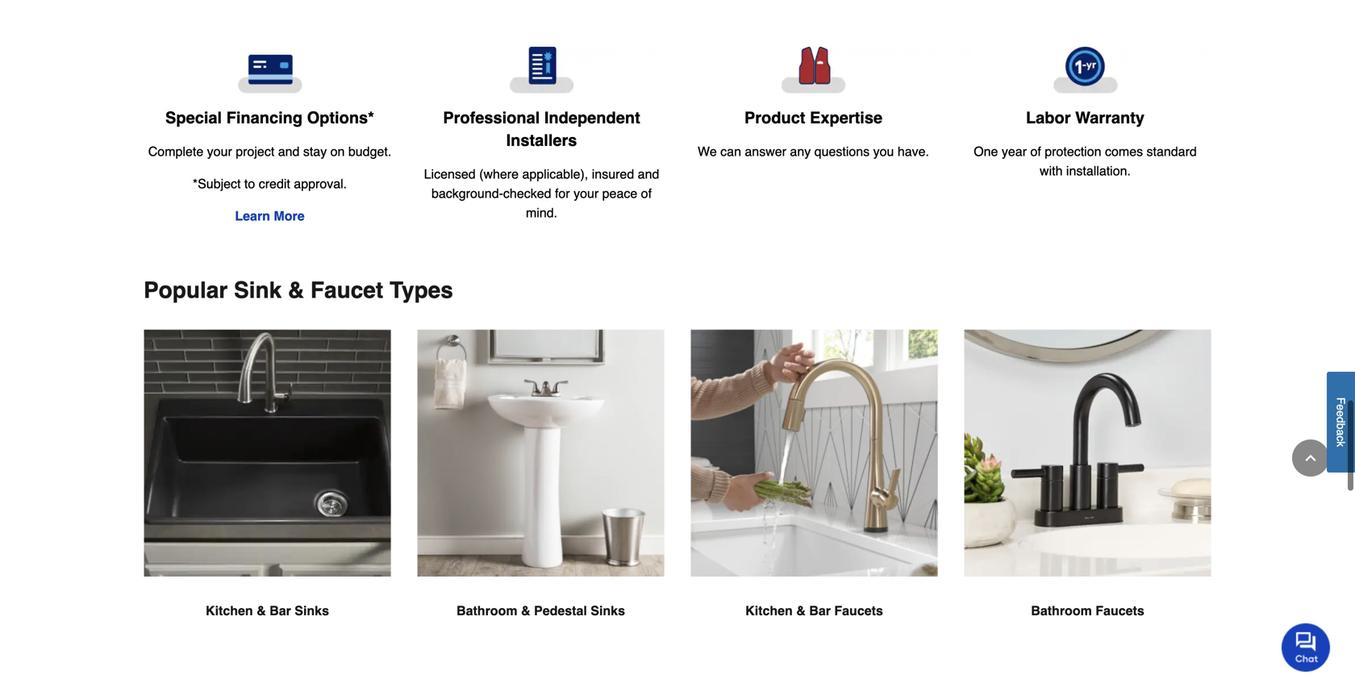 Task type: vqa. For each thing, say whether or not it's contained in the screenshot.
We
yes



Task type: describe. For each thing, give the bounding box(es) containing it.
insured
[[592, 167, 634, 181]]

a person rinsing asparagus under a gold touch-on kitchen faucet. image
[[691, 329, 938, 577]]

warranty
[[1076, 109, 1145, 127]]

bathroom for bathroom faucets
[[1031, 604, 1092, 618]]

faucet
[[311, 278, 383, 303]]

0 horizontal spatial and
[[278, 144, 300, 159]]

kitchen & bar sinks
[[206, 604, 329, 618]]

k
[[1335, 442, 1348, 447]]

bathroom faucets link
[[964, 329, 1212, 660]]

popular
[[144, 278, 228, 303]]

complete your project and stay on budget.
[[148, 144, 392, 159]]

kitchen & bar faucets
[[746, 604, 883, 618]]

protection
[[1045, 144, 1102, 159]]

stay
[[303, 144, 327, 159]]

questions
[[815, 144, 870, 159]]

learn
[[235, 209, 270, 223]]

learn more
[[235, 209, 305, 223]]

bar for sinks
[[270, 604, 291, 618]]

f e e d b a c k
[[1335, 398, 1348, 447]]

(where
[[479, 167, 519, 181]]

you
[[874, 144, 894, 159]]

one year of protection comes standard with installation.
[[974, 144, 1197, 178]]

*subject to credit approval.
[[193, 176, 347, 191]]

special
[[165, 109, 222, 127]]

chevron up image
[[1303, 450, 1319, 466]]

special financing options*
[[165, 109, 374, 127]]

of inside licensed (where applicable), insured and background-checked for your peace of mind.
[[641, 186, 652, 201]]

a lowe's red vest icon. image
[[691, 47, 937, 93]]

with
[[1040, 163, 1063, 178]]

professional
[[443, 108, 540, 127]]

sink
[[234, 278, 282, 303]]

& for kitchen & bar faucets
[[797, 604, 806, 618]]

bathroom & pedestal sinks
[[457, 604, 625, 618]]

bar for faucets
[[810, 604, 831, 618]]

a white pedestal bathroom sink. image
[[417, 329, 665, 577]]

f e e d b a c k button
[[1327, 372, 1356, 473]]

professional independent installers
[[443, 108, 641, 150]]

a two-handle black bathroom faucet on a white vanity top. image
[[964, 329, 1212, 577]]

and inside licensed (where applicable), insured and background-checked for your peace of mind.
[[638, 167, 660, 181]]

financing
[[226, 109, 303, 127]]

kitchen for kitchen & bar sinks
[[206, 604, 253, 618]]

sinks for bathroom & pedestal sinks
[[591, 604, 625, 618]]

on
[[331, 144, 345, 159]]

learn more link
[[235, 209, 305, 223]]

labor
[[1026, 109, 1071, 127]]

options*
[[307, 109, 374, 127]]

comes
[[1105, 144, 1144, 159]]

have.
[[898, 144, 930, 159]]

& for kitchen & bar sinks
[[257, 604, 266, 618]]

kitchen & bar sinks link
[[144, 329, 391, 660]]

expertise
[[810, 108, 883, 127]]

background-
[[432, 186, 503, 201]]



Task type: locate. For each thing, give the bounding box(es) containing it.
popular sink & faucet types
[[144, 278, 453, 303]]

d
[[1335, 417, 1348, 424]]

any
[[790, 144, 811, 159]]

0 horizontal spatial bathroom
[[457, 604, 518, 618]]

and right insured
[[638, 167, 660, 181]]

b
[[1335, 424, 1348, 430]]

licensed
[[424, 167, 476, 181]]

for
[[555, 186, 570, 201]]

standard
[[1147, 144, 1197, 159]]

a
[[1335, 430, 1348, 436]]

can
[[721, 144, 742, 159]]

credit
[[259, 176, 290, 191]]

faucets
[[835, 604, 883, 618], [1096, 604, 1145, 618]]

c
[[1335, 436, 1348, 442]]

one
[[974, 144, 999, 159]]

of
[[1031, 144, 1042, 159], [641, 186, 652, 201]]

peace
[[602, 186, 638, 201]]

kitchen for kitchen & bar faucets
[[746, 604, 793, 618]]

your inside licensed (where applicable), insured and background-checked for your peace of mind.
[[574, 186, 599, 201]]

pedestal
[[534, 604, 587, 618]]

of inside one year of protection comes standard with installation.
[[1031, 144, 1042, 159]]

2 bathroom from the left
[[1031, 604, 1092, 618]]

1 horizontal spatial bar
[[810, 604, 831, 618]]

and left stay
[[278, 144, 300, 159]]

0 horizontal spatial your
[[207, 144, 232, 159]]

bathroom & pedestal sinks link
[[417, 329, 665, 660]]

0 vertical spatial of
[[1031, 144, 1042, 159]]

1 vertical spatial of
[[641, 186, 652, 201]]

1 horizontal spatial of
[[1031, 144, 1042, 159]]

we
[[698, 144, 717, 159]]

and
[[278, 144, 300, 159], [638, 167, 660, 181]]

approval.
[[294, 176, 347, 191]]

mind.
[[526, 205, 558, 220]]

your
[[207, 144, 232, 159], [574, 186, 599, 201]]

2 faucets from the left
[[1096, 604, 1145, 618]]

more
[[274, 209, 305, 223]]

&
[[288, 278, 304, 303], [257, 604, 266, 618], [521, 604, 531, 618], [797, 604, 806, 618]]

0 vertical spatial your
[[207, 144, 232, 159]]

1 horizontal spatial bathroom
[[1031, 604, 1092, 618]]

kitchen & bar faucets link
[[691, 329, 938, 660]]

1 horizontal spatial and
[[638, 167, 660, 181]]

1 faucets from the left
[[835, 604, 883, 618]]

bar inside 'link'
[[810, 604, 831, 618]]

2 bar from the left
[[810, 604, 831, 618]]

to
[[244, 176, 255, 191]]

2 kitchen from the left
[[746, 604, 793, 618]]

kitchen inside 'link'
[[746, 604, 793, 618]]

applicable),
[[522, 167, 589, 181]]

1 vertical spatial your
[[574, 186, 599, 201]]

& for bathroom & pedestal sinks
[[521, 604, 531, 618]]

kitchen
[[206, 604, 253, 618], [746, 604, 793, 618]]

bathroom faucets
[[1031, 604, 1145, 618]]

labor warranty
[[1026, 109, 1145, 127]]

a blue 1-year labor warranty icon. image
[[963, 47, 1209, 94]]

year
[[1002, 144, 1027, 159]]

e up d in the right of the page
[[1335, 405, 1348, 411]]

installation.
[[1067, 163, 1131, 178]]

bar
[[270, 604, 291, 618], [810, 604, 831, 618]]

f
[[1335, 398, 1348, 405]]

0 horizontal spatial of
[[641, 186, 652, 201]]

of right year
[[1031, 144, 1042, 159]]

your right for
[[574, 186, 599, 201]]

1 bar from the left
[[270, 604, 291, 618]]

0 horizontal spatial faucets
[[835, 604, 883, 618]]

0 horizontal spatial bar
[[270, 604, 291, 618]]

bathroom for bathroom & pedestal sinks
[[457, 604, 518, 618]]

e up the b
[[1335, 411, 1348, 417]]

bathroom
[[457, 604, 518, 618], [1031, 604, 1092, 618]]

complete
[[148, 144, 204, 159]]

independent
[[545, 108, 641, 127]]

1 e from the top
[[1335, 405, 1348, 411]]

chat invite button image
[[1282, 623, 1331, 672]]

budget.
[[348, 144, 392, 159]]

checked
[[503, 186, 552, 201]]

product expertise
[[745, 108, 883, 127]]

& inside kitchen & bar faucets 'link'
[[797, 604, 806, 618]]

faucets inside 'link'
[[835, 604, 883, 618]]

sinks for kitchen & bar sinks
[[295, 604, 329, 618]]

your up *subject
[[207, 144, 232, 159]]

product
[[745, 108, 806, 127]]

& inside kitchen & bar sinks link
[[257, 604, 266, 618]]

2 sinks from the left
[[591, 604, 625, 618]]

a black rectangular kitchen sink. image
[[144, 329, 391, 577]]

1 horizontal spatial faucets
[[1096, 604, 1145, 618]]

1 horizontal spatial kitchen
[[746, 604, 793, 618]]

2 e from the top
[[1335, 411, 1348, 417]]

1 horizontal spatial sinks
[[591, 604, 625, 618]]

types
[[390, 278, 453, 303]]

licensed (where applicable), insured and background-checked for your peace of mind.
[[424, 167, 660, 220]]

a dark blue background check icon. image
[[419, 47, 665, 93]]

& inside bathroom & pedestal sinks link
[[521, 604, 531, 618]]

of right the 'peace'
[[641, 186, 652, 201]]

1 kitchen from the left
[[206, 604, 253, 618]]

scroll to top element
[[1293, 440, 1330, 477]]

e
[[1335, 405, 1348, 411], [1335, 411, 1348, 417]]

sinks
[[295, 604, 329, 618], [591, 604, 625, 618]]

0 vertical spatial and
[[278, 144, 300, 159]]

1 sinks from the left
[[295, 604, 329, 618]]

1 bathroom from the left
[[457, 604, 518, 618]]

answer
[[745, 144, 787, 159]]

we can answer any questions you have.
[[698, 144, 930, 159]]

*subject
[[193, 176, 241, 191]]

installers
[[506, 131, 577, 150]]

1 vertical spatial and
[[638, 167, 660, 181]]

0 horizontal spatial sinks
[[295, 604, 329, 618]]

0 horizontal spatial kitchen
[[206, 604, 253, 618]]

1 horizontal spatial your
[[574, 186, 599, 201]]

a dark blue credit card icon. image
[[147, 47, 393, 94]]

project
[[236, 144, 275, 159]]



